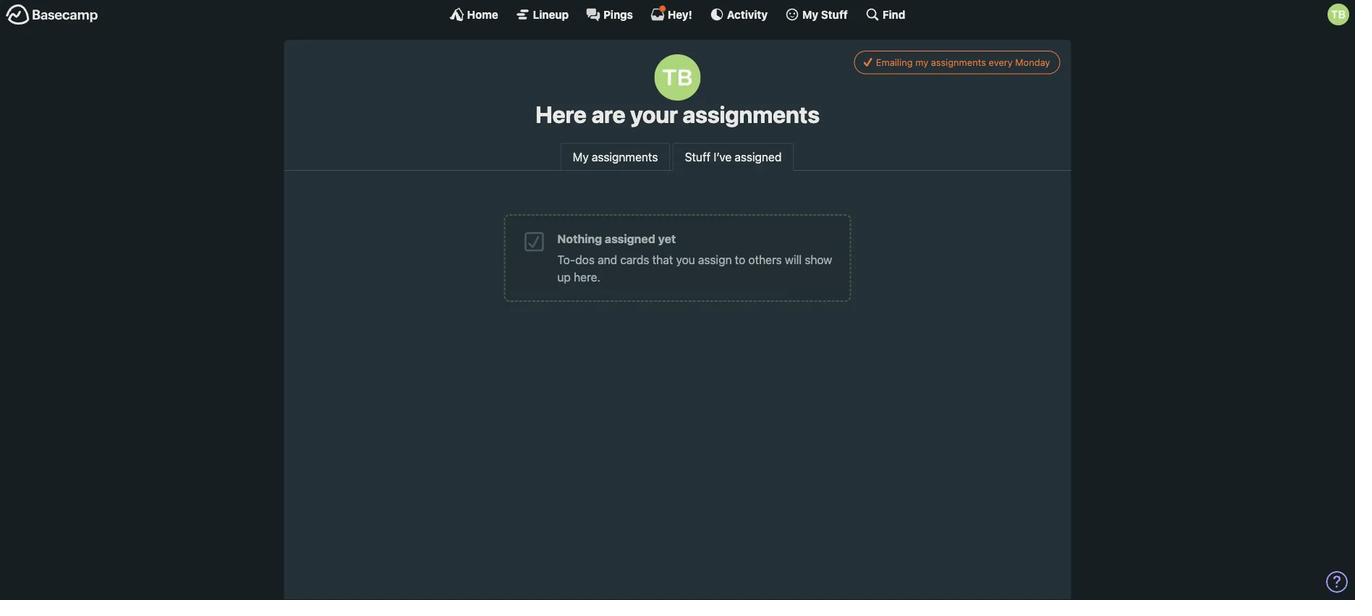 Task type: describe. For each thing, give the bounding box(es) containing it.
assignments inside emailing my assignments every monday button
[[931, 57, 987, 68]]

cards
[[621, 253, 650, 267]]

here.
[[574, 271, 601, 284]]

my for my stuff
[[803, 8, 819, 21]]

my for my assignments
[[573, 150, 589, 164]]

emailing
[[876, 57, 913, 68]]

others
[[749, 253, 782, 267]]

my stuff button
[[785, 7, 848, 22]]

will
[[785, 253, 802, 267]]

assignments inside my assignments link
[[592, 150, 658, 164]]

1 horizontal spatial assigned
[[735, 150, 782, 164]]

find button
[[866, 7, 906, 22]]

here are your assignments
[[536, 101, 820, 128]]

pings
[[604, 8, 633, 21]]

yet
[[659, 232, 676, 246]]

monday
[[1016, 57, 1051, 68]]

hey!
[[668, 8, 693, 21]]

every
[[989, 57, 1013, 68]]

and
[[598, 253, 618, 267]]

activity link
[[710, 7, 768, 22]]

dos
[[576, 253, 595, 267]]

are
[[592, 101, 626, 128]]

activity
[[727, 8, 768, 21]]

pings button
[[586, 7, 633, 22]]

lineup
[[533, 8, 569, 21]]

1 horizontal spatial assignments
[[683, 101, 820, 128]]

home
[[467, 8, 499, 21]]



Task type: locate. For each thing, give the bounding box(es) containing it.
you
[[677, 253, 695, 267]]

1 vertical spatial assigned
[[605, 232, 656, 246]]

tim burton image
[[1328, 4, 1350, 25], [655, 54, 701, 101]]

my down the "here"
[[573, 150, 589, 164]]

stuff left i've
[[685, 150, 711, 164]]

1 vertical spatial stuff
[[685, 150, 711, 164]]

1 horizontal spatial stuff
[[821, 8, 848, 21]]

assigned right i've
[[735, 150, 782, 164]]

my
[[803, 8, 819, 21], [573, 150, 589, 164]]

my assignments link
[[561, 143, 671, 171]]

1 vertical spatial tim burton image
[[655, 54, 701, 101]]

0 vertical spatial stuff
[[821, 8, 848, 21]]

nothing
[[558, 232, 602, 246]]

main element
[[0, 0, 1356, 28]]

i've
[[714, 150, 732, 164]]

0 horizontal spatial my
[[573, 150, 589, 164]]

assigned inside nothing assigned yet to-dos and cards that you assign to others will show up here.
[[605, 232, 656, 246]]

up
[[558, 271, 571, 284]]

1 horizontal spatial tim burton image
[[1328, 4, 1350, 25]]

2 horizontal spatial assignments
[[931, 57, 987, 68]]

assignments up stuff i've assigned in the right of the page
[[683, 101, 820, 128]]

0 vertical spatial assignments
[[931, 57, 987, 68]]

assignments
[[931, 57, 987, 68], [683, 101, 820, 128], [592, 150, 658, 164]]

lineup link
[[516, 7, 569, 22]]

my inside dropdown button
[[803, 8, 819, 21]]

1 vertical spatial my
[[573, 150, 589, 164]]

emailing my assignments every monday button
[[855, 51, 1061, 74]]

assignments right my
[[931, 57, 987, 68]]

nothing assigned yet to-dos and cards that you assign to others will show up here.
[[558, 232, 833, 284]]

my assignments
[[573, 150, 658, 164]]

tim burton image inside main element
[[1328, 4, 1350, 25]]

here
[[536, 101, 587, 128]]

1 horizontal spatial my
[[803, 8, 819, 21]]

0 vertical spatial my
[[803, 8, 819, 21]]

1 vertical spatial assignments
[[683, 101, 820, 128]]

my
[[916, 57, 929, 68]]

0 vertical spatial assigned
[[735, 150, 782, 164]]

0 horizontal spatial assignments
[[592, 150, 658, 164]]

2 vertical spatial assignments
[[592, 150, 658, 164]]

show
[[805, 253, 833, 267]]

my right 'activity'
[[803, 8, 819, 21]]

assignments down are
[[592, 150, 658, 164]]

to
[[735, 253, 746, 267]]

emailing my assignments every monday
[[876, 57, 1051, 68]]

0 horizontal spatial assigned
[[605, 232, 656, 246]]

stuff inside dropdown button
[[821, 8, 848, 21]]

to-
[[558, 253, 576, 267]]

home link
[[450, 7, 499, 22]]

stuff left the find popup button
[[821, 8, 848, 21]]

stuff
[[821, 8, 848, 21], [685, 150, 711, 164]]

assigned up cards
[[605, 232, 656, 246]]

your
[[630, 101, 678, 128]]

0 horizontal spatial tim burton image
[[655, 54, 701, 101]]

assign
[[699, 253, 732, 267]]

0 horizontal spatial stuff
[[685, 150, 711, 164]]

stuff i've assigned
[[685, 150, 782, 164]]

that
[[653, 253, 673, 267]]

switch accounts image
[[6, 4, 98, 26]]

my stuff
[[803, 8, 848, 21]]

hey! button
[[651, 5, 693, 22]]

0 vertical spatial tim burton image
[[1328, 4, 1350, 25]]

assigned
[[735, 150, 782, 164], [605, 232, 656, 246]]

stuff i've assigned link
[[673, 143, 794, 172]]

find
[[883, 8, 906, 21]]



Task type: vqa. For each thing, say whether or not it's contained in the screenshot.
Emailing my assignments every Monday Button
yes



